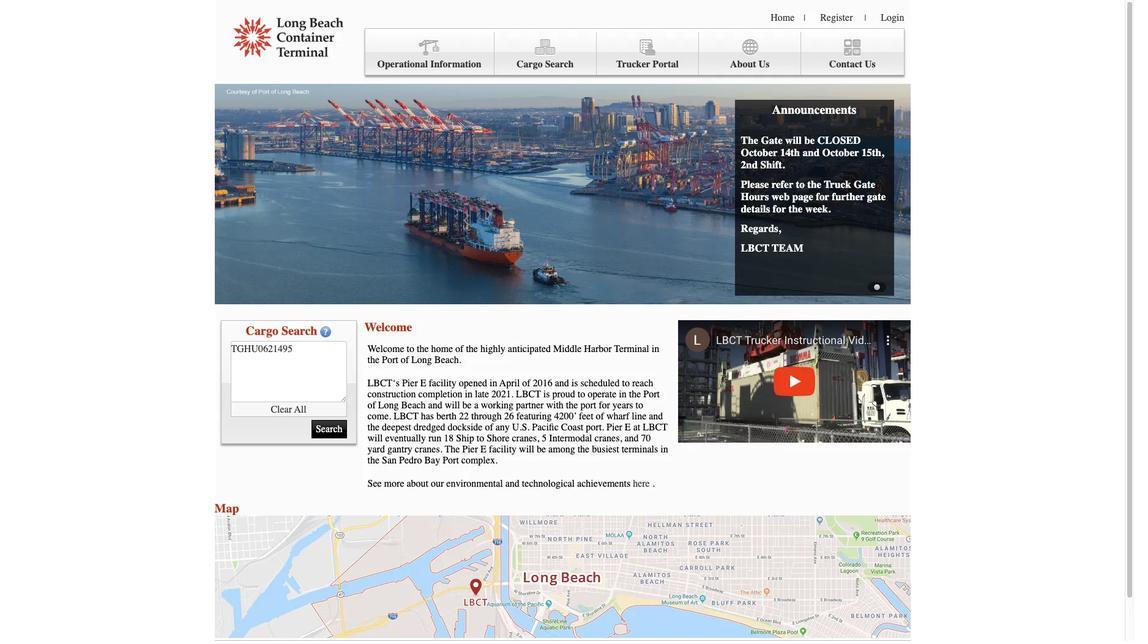 Task type: locate. For each thing, give the bounding box(es) containing it.
0 horizontal spatial cargo search
[[246, 324, 317, 338]]

will down announcements
[[786, 134, 802, 146]]

0 horizontal spatial the
[[445, 444, 460, 455]]

for right page
[[816, 190, 830, 203]]

Enter container numbers and/ or booking numbers. text field
[[231, 341, 347, 402]]

facility down beach.
[[429, 378, 457, 389]]

the right run
[[445, 444, 460, 455]]

2 | from the left
[[865, 13, 867, 23]]

for
[[816, 190, 830, 203], [773, 203, 787, 215], [599, 400, 610, 411]]

and right beach at bottom left
[[428, 400, 443, 411]]

1 vertical spatial long
[[378, 400, 399, 411]]

long down lbct's
[[378, 400, 399, 411]]

menu bar
[[365, 28, 905, 75]]

1 horizontal spatial october
[[823, 146, 859, 159]]

to left home
[[407, 344, 415, 355]]

gate right truck
[[854, 178, 876, 190]]

0 vertical spatial the
[[741, 134, 759, 146]]

be left among
[[537, 444, 546, 455]]

for inside lbct's pier e facility opened in april of 2016 and is scheduled to reach construction completion in late 2021.  lbct is proud to operate in the port of long beach and will be a working partner with the port for years to come.  lbct has berth 22 through 26 featuring 4200' feet of wharf line and the deepest dredged dockside of any u.s. pacific coast port. pier e at lbct will eventually run 18 ship to shore cranes, 5 intermodal cranes, and 70 yard gantry cranes. the pier e facility will be among the busiest terminals in the san pedro bay port complex.
[[599, 400, 610, 411]]

0 vertical spatial long
[[412, 355, 432, 366]]

cargo search link
[[495, 32, 597, 75]]

None submit
[[312, 420, 347, 438]]

pier down dockside
[[462, 444, 478, 455]]

2 horizontal spatial be
[[805, 134, 815, 146]]

deepest
[[382, 422, 412, 433]]

pier right "port." on the right bottom of the page
[[607, 422, 623, 433]]

0 vertical spatial gate
[[761, 134, 783, 146]]

1 october from the left
[[741, 146, 778, 159]]

us for about us
[[759, 59, 770, 70]]

0 horizontal spatial be
[[463, 400, 472, 411]]

port.
[[586, 422, 604, 433]]

shore
[[487, 433, 510, 444]]

highly
[[481, 344, 506, 355]]

the
[[808, 178, 822, 190], [789, 203, 803, 215], [417, 344, 429, 355], [466, 344, 478, 355], [368, 355, 380, 366], [629, 389, 641, 400], [566, 400, 578, 411], [368, 422, 380, 433], [578, 444, 590, 455], [368, 455, 380, 466]]

to left reach
[[622, 378, 630, 389]]

0 vertical spatial welcome
[[365, 320, 412, 334]]

port up the line
[[644, 389, 660, 400]]

gate
[[761, 134, 783, 146], [854, 178, 876, 190]]

0 horizontal spatial cranes,
[[512, 433, 540, 444]]

all
[[294, 404, 307, 415]]

2 horizontal spatial e
[[625, 422, 631, 433]]

1 vertical spatial gate
[[854, 178, 876, 190]]

is left "proud"
[[544, 389, 550, 400]]

e up beach at bottom left
[[421, 378, 427, 389]]

technological
[[522, 478, 575, 489]]

4200'
[[554, 411, 577, 422]]

1 vertical spatial the
[[445, 444, 460, 455]]

port right bay
[[443, 455, 459, 466]]

the inside lbct's pier e facility opened in april of 2016 and is scheduled to reach construction completion in late 2021.  lbct is proud to operate in the port of long beach and will be a working partner with the port for years to come.  lbct has berth 22 through 26 featuring 4200' feet of wharf line and the deepest dredged dockside of any u.s. pacific coast port. pier e at lbct will eventually run 18 ship to shore cranes, 5 intermodal cranes, and 70 yard gantry cranes. the pier e facility will be among the busiest terminals in the san pedro bay port complex.
[[445, 444, 460, 455]]

in left late
[[465, 389, 473, 400]]

berth
[[437, 411, 457, 422]]

at
[[634, 422, 641, 433]]

1 horizontal spatial us
[[865, 59, 876, 70]]

october up 'please'
[[741, 146, 778, 159]]

opened
[[459, 378, 487, 389]]

long inside lbct's pier e facility opened in april of 2016 and is scheduled to reach construction completion in late 2021.  lbct is proud to operate in the port of long beach and will be a working partner with the port for years to come.  lbct has berth 22 through 26 featuring 4200' feet of wharf line and the deepest dredged dockside of any u.s. pacific coast port. pier e at lbct will eventually run 18 ship to shore cranes, 5 intermodal cranes, and 70 yard gantry cranes. the pier e facility will be among the busiest terminals in the san pedro bay port complex.
[[378, 400, 399, 411]]

october
[[741, 146, 778, 159], [823, 146, 859, 159]]

1 horizontal spatial the
[[741, 134, 759, 146]]

cranes,
[[512, 433, 540, 444], [595, 433, 622, 444]]

0 horizontal spatial |
[[804, 13, 806, 23]]

in right terminal at the right of page
[[652, 344, 660, 355]]

14th and
[[781, 146, 820, 159]]

contact us link
[[802, 32, 904, 75]]

0 vertical spatial be
[[805, 134, 815, 146]]

us inside 'link'
[[865, 59, 876, 70]]

to right refer
[[796, 178, 805, 190]]

in right 70
[[661, 444, 668, 455]]

e left shore
[[481, 444, 487, 455]]

any
[[496, 422, 510, 433]]

long
[[412, 355, 432, 366], [378, 400, 399, 411]]

0 horizontal spatial october
[[741, 146, 778, 159]]

1 horizontal spatial long
[[412, 355, 432, 366]]

| right home 'link'
[[804, 13, 806, 23]]

a
[[474, 400, 479, 411]]

us right contact on the top of the page
[[865, 59, 876, 70]]

0 vertical spatial search
[[545, 59, 574, 70]]

the up yard
[[368, 422, 380, 433]]

1 vertical spatial cargo
[[246, 324, 279, 338]]

the left san
[[368, 455, 380, 466]]

1 vertical spatial welcome
[[368, 344, 404, 355]]

pier up beach at bottom left
[[402, 378, 418, 389]]

cranes, down wharf
[[595, 433, 622, 444]]

2 horizontal spatial port
[[644, 389, 660, 400]]

welcome for welcome
[[365, 320, 412, 334]]

0 horizontal spatial facility
[[429, 378, 457, 389]]

2 vertical spatial be
[[537, 444, 546, 455]]

1 horizontal spatial e
[[481, 444, 487, 455]]

be left closed
[[805, 134, 815, 146]]

1 horizontal spatial search
[[545, 59, 574, 70]]

0 horizontal spatial us
[[759, 59, 770, 70]]

0 horizontal spatial for
[[599, 400, 610, 411]]

0 horizontal spatial pier
[[402, 378, 418, 389]]

of right feet at the right
[[596, 411, 604, 422]]

0 vertical spatial cargo search
[[517, 59, 574, 70]]

|
[[804, 13, 806, 23], [865, 13, 867, 23]]

coast
[[561, 422, 584, 433]]

welcome for welcome to the home of the highly anticipated middle harbor terminal in the port of long beach.
[[368, 344, 404, 355]]

feet
[[579, 411, 594, 422]]

cranes, left 5
[[512, 433, 540, 444]]

0 vertical spatial e
[[421, 378, 427, 389]]

the left home
[[417, 344, 429, 355]]

dredged
[[414, 422, 446, 433]]

san
[[382, 455, 397, 466]]

trucker portal link
[[597, 32, 699, 75]]

the up lbct's
[[368, 355, 380, 366]]

0 horizontal spatial long
[[378, 400, 399, 411]]

complex.
[[462, 455, 498, 466]]

0 horizontal spatial port
[[382, 355, 398, 366]]

0 vertical spatial cargo
[[517, 59, 543, 70]]

hours
[[741, 190, 769, 203]]

facility down any
[[489, 444, 517, 455]]

lbct down 'regards,​'
[[741, 242, 770, 254]]

us right the about
[[759, 59, 770, 70]]

be left the a
[[463, 400, 472, 411]]

1 horizontal spatial gate
[[854, 178, 876, 190]]

gate inside please refer to the truck gate hours web page for further gate details for the week.
[[854, 178, 876, 190]]

clear
[[271, 404, 292, 415]]

portal
[[653, 59, 679, 70]]

lbct left has
[[394, 411, 419, 422]]

2 vertical spatial port
[[443, 455, 459, 466]]

gate up shift. on the right
[[761, 134, 783, 146]]

1 horizontal spatial port
[[443, 455, 459, 466]]

welcome inside 'welcome to the home of the highly anticipated middle harbor terminal in the port of long beach.'
[[368, 344, 404, 355]]

is left scheduled
[[572, 378, 578, 389]]

cargo
[[517, 59, 543, 70], [246, 324, 279, 338]]

the left port
[[566, 400, 578, 411]]

to
[[796, 178, 805, 190], [407, 344, 415, 355], [622, 378, 630, 389], [578, 389, 586, 400], [636, 400, 644, 411], [477, 433, 484, 444]]

october up truck
[[823, 146, 859, 159]]

menu bar containing operational information
[[365, 28, 905, 75]]

1 horizontal spatial is
[[572, 378, 578, 389]]

1 vertical spatial cargo search
[[246, 324, 317, 338]]

about
[[407, 478, 429, 489]]

through
[[471, 411, 502, 422]]

pedro
[[399, 455, 422, 466]]

0 horizontal spatial search
[[282, 324, 317, 338]]

e
[[421, 378, 427, 389], [625, 422, 631, 433], [481, 444, 487, 455]]

search
[[545, 59, 574, 70], [282, 324, 317, 338]]

login
[[881, 12, 905, 23]]

| left login
[[865, 13, 867, 23]]

april
[[500, 378, 520, 389]]

u.s.
[[512, 422, 530, 433]]

1 horizontal spatial |
[[865, 13, 867, 23]]

of left any
[[485, 422, 493, 433]]

welcome to the home of the highly anticipated middle harbor terminal in the port of long beach.
[[368, 344, 660, 366]]

0 vertical spatial facility
[[429, 378, 457, 389]]

the up 2nd
[[741, 134, 759, 146]]

please refer to the truck gate hours web page for further gate details for the week.
[[741, 178, 886, 215]]

1 vertical spatial e
[[625, 422, 631, 433]]

1 horizontal spatial pier
[[462, 444, 478, 455]]

truck
[[824, 178, 852, 190]]

come.
[[368, 411, 391, 422]]

for right details at right
[[773, 203, 787, 215]]

of down lbct's
[[368, 400, 376, 411]]

2 us from the left
[[865, 59, 876, 70]]

long inside 'welcome to the home of the highly anticipated middle harbor terminal in the port of long beach.'
[[412, 355, 432, 366]]

contact
[[830, 59, 863, 70]]

0 horizontal spatial gate
[[761, 134, 783, 146]]

login link
[[881, 12, 905, 23]]

1 horizontal spatial be
[[537, 444, 546, 455]]

will
[[786, 134, 802, 146], [445, 400, 460, 411], [368, 433, 383, 444], [519, 444, 535, 455]]

1 horizontal spatial cargo
[[517, 59, 543, 70]]

long left beach.
[[412, 355, 432, 366]]

2 horizontal spatial pier
[[607, 422, 623, 433]]

about us
[[730, 59, 770, 70]]

us
[[759, 59, 770, 70], [865, 59, 876, 70]]

port
[[382, 355, 398, 366], [644, 389, 660, 400], [443, 455, 459, 466]]

and
[[555, 378, 569, 389], [428, 400, 443, 411], [649, 411, 663, 422], [625, 433, 639, 444], [506, 478, 520, 489]]

of up construction
[[401, 355, 409, 366]]

closed
[[818, 134, 861, 146]]

lbct team
[[741, 242, 804, 254]]

1 us from the left
[[759, 59, 770, 70]]

the
[[741, 134, 759, 146], [445, 444, 460, 455]]

1 horizontal spatial facility
[[489, 444, 517, 455]]

is
[[572, 378, 578, 389], [544, 389, 550, 400]]

2 vertical spatial pier
[[462, 444, 478, 455]]

lbct right at
[[643, 422, 668, 433]]

facility
[[429, 378, 457, 389], [489, 444, 517, 455]]

operational information link
[[365, 32, 495, 75]]

regards,​
[[741, 222, 781, 235]]

see
[[368, 478, 382, 489]]

gate inside the gate will be closed october 14th and october 15th, 2nd shift.
[[761, 134, 783, 146]]

0 vertical spatial port
[[382, 355, 398, 366]]

shift.
[[761, 159, 785, 171]]

for right port
[[599, 400, 610, 411]]

here
[[633, 478, 650, 489]]

1 horizontal spatial cranes,
[[595, 433, 622, 444]]

port up lbct's
[[382, 355, 398, 366]]

pier
[[402, 378, 418, 389], [607, 422, 623, 433], [462, 444, 478, 455]]

ship
[[456, 433, 474, 444]]

welcome
[[365, 320, 412, 334], [368, 344, 404, 355]]

refer
[[772, 178, 794, 190]]

18
[[444, 433, 454, 444]]

cargo search
[[517, 59, 574, 70], [246, 324, 317, 338]]

with
[[546, 400, 564, 411]]

e left at
[[625, 422, 631, 433]]



Task type: describe. For each thing, give the bounding box(es) containing it.
wharf
[[607, 411, 630, 422]]

beach
[[401, 400, 426, 411]]

operate
[[588, 389, 617, 400]]

1 vertical spatial facility
[[489, 444, 517, 455]]

environmental
[[447, 478, 503, 489]]

line
[[632, 411, 647, 422]]

us for contact us
[[865, 59, 876, 70]]

of right home
[[456, 344, 464, 355]]

search inside menu bar
[[545, 59, 574, 70]]

lbct's pier e facility opened in april of 2016 and is scheduled to reach construction completion in late 2021.  lbct is proud to operate in the port of long beach and will be a working partner with the port for years to come.  lbct has berth 22 through 26 featuring 4200' feet of wharf line and the deepest dredged dockside of any u.s. pacific coast port. pier e at lbct will eventually run 18 ship to shore cranes, 5 intermodal cranes, and 70 yard gantry cranes. the pier e facility will be among the busiest terminals in the san pedro bay port complex.
[[368, 378, 668, 466]]

1 vertical spatial search
[[282, 324, 317, 338]]

week.
[[806, 203, 831, 215]]

port
[[581, 400, 597, 411]]

2nd
[[741, 159, 758, 171]]

featuring
[[517, 411, 552, 422]]

gantry
[[388, 444, 413, 455]]

home
[[771, 12, 795, 23]]

more
[[384, 478, 404, 489]]

1 | from the left
[[804, 13, 806, 23]]

details
[[741, 203, 771, 215]]

please
[[741, 178, 769, 190]]

announcements
[[773, 103, 857, 117]]

scheduled
[[581, 378, 620, 389]]

proud
[[553, 389, 575, 400]]

0 horizontal spatial is
[[544, 389, 550, 400]]

among
[[549, 444, 575, 455]]

1 horizontal spatial for
[[773, 203, 787, 215]]

about us link
[[699, 32, 802, 75]]

the left truck
[[808, 178, 822, 190]]

the up the line
[[629, 389, 641, 400]]

register
[[821, 12, 853, 23]]

cranes.
[[415, 444, 443, 455]]

in right operate
[[619, 389, 627, 400]]

reach
[[632, 378, 654, 389]]

1 vertical spatial pier
[[607, 422, 623, 433]]

completion
[[419, 389, 463, 400]]

1 cranes, from the left
[[512, 433, 540, 444]]

to right "proud"
[[578, 389, 586, 400]]

0 vertical spatial pier
[[402, 378, 418, 389]]

operational information
[[378, 59, 482, 70]]

2 vertical spatial e
[[481, 444, 487, 455]]

dockside
[[448, 422, 483, 433]]

1 vertical spatial port
[[644, 389, 660, 400]]

information
[[431, 59, 482, 70]]

web
[[772, 190, 790, 203]]

2 october from the left
[[823, 146, 859, 159]]

operational
[[378, 59, 428, 70]]

1 horizontal spatial cargo search
[[517, 59, 574, 70]]

bay
[[425, 455, 440, 466]]

lbct's
[[368, 378, 400, 389]]

and right the line
[[649, 411, 663, 422]]

pacific
[[532, 422, 559, 433]]

harbor
[[584, 344, 612, 355]]

.
[[653, 478, 655, 489]]

team
[[772, 242, 804, 254]]

here link
[[633, 478, 650, 489]]

will down come.
[[368, 433, 383, 444]]

see more about our environmental and technological achievements here .
[[368, 478, 655, 489]]

terminals
[[622, 444, 658, 455]]

and right 2016
[[555, 378, 569, 389]]

1 vertical spatial be
[[463, 400, 472, 411]]

to inside 'welcome to the home of the highly anticipated middle harbor terminal in the port of long beach.'
[[407, 344, 415, 355]]

to right years
[[636, 400, 644, 411]]

register link
[[821, 12, 853, 23]]

home link
[[771, 12, 795, 23]]

achievements
[[577, 478, 631, 489]]

working
[[481, 400, 514, 411]]

to inside please refer to the truck gate hours web page for further gate details for the week.
[[796, 178, 805, 190]]

eventually
[[385, 433, 426, 444]]

the left the highly
[[466, 344, 478, 355]]

and left 70
[[625, 433, 639, 444]]

lbct up featuring
[[516, 389, 541, 400]]

years
[[613, 400, 634, 411]]

further
[[832, 190, 865, 203]]

to right ship on the bottom left
[[477, 433, 484, 444]]

trucker
[[617, 59, 651, 70]]

port inside 'welcome to the home of the highly anticipated middle harbor terminal in the port of long beach.'
[[382, 355, 398, 366]]

middle
[[554, 344, 582, 355]]

in inside 'welcome to the home of the highly anticipated middle harbor terminal in the port of long beach.'
[[652, 344, 660, 355]]

will left the a
[[445, 400, 460, 411]]

0 horizontal spatial cargo
[[246, 324, 279, 338]]

clear all button
[[231, 402, 347, 417]]

0 horizontal spatial e
[[421, 378, 427, 389]]

the left week.
[[789, 203, 803, 215]]

beach.
[[435, 355, 462, 366]]

and left technological in the bottom of the page
[[506, 478, 520, 489]]

terminal
[[614, 344, 650, 355]]

run
[[429, 433, 442, 444]]

of left 2016
[[523, 378, 531, 389]]

our
[[431, 478, 444, 489]]

partner
[[516, 400, 544, 411]]

yard
[[368, 444, 385, 455]]

cargo inside cargo search link
[[517, 59, 543, 70]]

late
[[475, 389, 489, 400]]

busiest
[[592, 444, 619, 455]]

contact us
[[830, 59, 876, 70]]

70
[[641, 433, 651, 444]]

in right late
[[490, 378, 498, 389]]

anticipated
[[508, 344, 551, 355]]

clear all
[[271, 404, 307, 415]]

construction
[[368, 389, 416, 400]]

page
[[793, 190, 814, 203]]

gate
[[868, 190, 886, 203]]

be inside the gate will be closed october 14th and october 15th, 2nd shift.
[[805, 134, 815, 146]]

will inside the gate will be closed october 14th and october 15th, 2nd shift.
[[786, 134, 802, 146]]

has
[[421, 411, 434, 422]]

the right among
[[578, 444, 590, 455]]

the gate will be closed october 14th and october 15th, 2nd shift.
[[741, 134, 885, 171]]

22
[[459, 411, 469, 422]]

2016
[[533, 378, 553, 389]]

the inside the gate will be closed october 14th and october 15th, 2nd shift.
[[741, 134, 759, 146]]

15th,
[[862, 146, 885, 159]]

home
[[431, 344, 453, 355]]

2 horizontal spatial for
[[816, 190, 830, 203]]

will left 5
[[519, 444, 535, 455]]

2 cranes, from the left
[[595, 433, 622, 444]]

intermodal
[[549, 433, 592, 444]]



Task type: vqa. For each thing, say whether or not it's contained in the screenshot.
Login
yes



